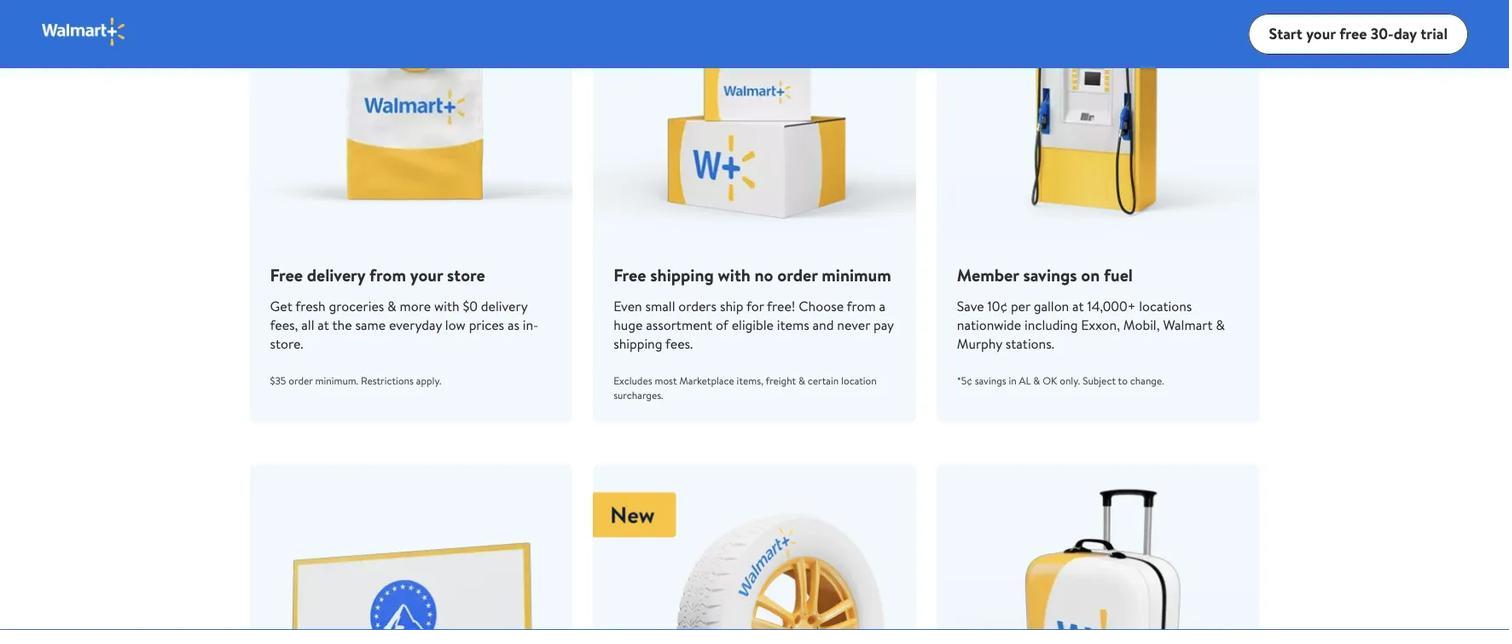 Task type: vqa. For each thing, say whether or not it's contained in the screenshot.
leftmost order
yes



Task type: locate. For each thing, give the bounding box(es) containing it.
savings left in
[[975, 374, 1007, 388]]

0 horizontal spatial your
[[410, 263, 443, 287]]

10¢
[[988, 297, 1008, 316]]

with
[[718, 263, 751, 287], [434, 297, 460, 316]]

0 horizontal spatial free
[[270, 263, 303, 287]]

0 horizontal spatial from
[[370, 263, 406, 287]]

store.
[[270, 334, 303, 353]]

at right 'gallon'
[[1073, 297, 1084, 316]]

locations
[[1139, 297, 1192, 316]]

and
[[813, 316, 834, 334]]

on
[[1081, 263, 1100, 287]]

shipping up orders
[[650, 263, 714, 287]]

0 vertical spatial with
[[718, 263, 751, 287]]

1 free from the left
[[270, 263, 303, 287]]

*5¢ savings in al & ok only. subject to change.
[[957, 374, 1164, 388]]

& right 'walmart'
[[1216, 316, 1225, 334]]

1 vertical spatial with
[[434, 297, 460, 316]]

1 horizontal spatial from
[[847, 297, 876, 316]]

subject
[[1083, 374, 1116, 388]]

1 vertical spatial from
[[847, 297, 876, 316]]

0 horizontal spatial savings
[[975, 374, 1007, 388]]

orders
[[679, 297, 717, 316]]

from
[[370, 263, 406, 287], [847, 297, 876, 316]]

member
[[957, 263, 1019, 287]]

delivery inside get fresh groceries & more with $0 delivery fees, all at the same everyday low prices as in- store.
[[481, 297, 528, 316]]

get
[[270, 297, 292, 316]]

mobil,
[[1124, 316, 1160, 334]]

& right "al"
[[1034, 374, 1040, 388]]

delivery up groceries
[[307, 263, 365, 287]]

certain
[[808, 374, 839, 388]]

ok
[[1043, 374, 1057, 388]]

the
[[332, 316, 352, 334]]

start your free 30-day trial
[[1269, 23, 1448, 44]]

at inside get fresh groceries & more with $0 delivery fees, all at the same everyday low prices as in- store.
[[318, 316, 329, 334]]

shipping up excludes
[[614, 334, 663, 353]]

free
[[1340, 23, 1367, 44]]

at right all
[[318, 316, 329, 334]]

0 horizontal spatial with
[[434, 297, 460, 316]]

1 vertical spatial order
[[289, 374, 313, 388]]

savings for in
[[975, 374, 1007, 388]]

0 vertical spatial order
[[778, 263, 818, 287]]

2 free from the left
[[614, 263, 646, 287]]

14,000+
[[1088, 297, 1136, 316]]

order right $35 on the left of page
[[289, 374, 313, 388]]

to
[[1118, 374, 1128, 388]]

more
[[400, 297, 431, 316]]

your
[[1306, 23, 1336, 44], [410, 263, 443, 287]]

30-
[[1371, 23, 1394, 44]]

&
[[387, 297, 397, 316], [1216, 316, 1225, 334], [799, 374, 805, 388], [1034, 374, 1040, 388]]

huge
[[614, 316, 643, 334]]

& left the more
[[387, 297, 397, 316]]

with left $0
[[434, 297, 460, 316]]

pay
[[874, 316, 894, 334]]

of
[[716, 316, 729, 334]]

0 vertical spatial your
[[1306, 23, 1336, 44]]

free up get
[[270, 263, 303, 287]]

shipping
[[650, 263, 714, 287], [614, 334, 663, 353]]

freight
[[766, 374, 796, 388]]

member savings on fuel
[[957, 263, 1133, 287]]

order right no
[[778, 263, 818, 287]]

1 vertical spatial shipping
[[614, 334, 663, 353]]

0 horizontal spatial at
[[318, 316, 329, 334]]

1 vertical spatial delivery
[[481, 297, 528, 316]]

at
[[1073, 297, 1084, 316], [318, 316, 329, 334]]

apply.
[[416, 374, 441, 388]]

get fresh groceries & more with $0 delivery fees, all at the same everyday low prices as in- store.
[[270, 297, 539, 353]]

1 horizontal spatial your
[[1306, 23, 1336, 44]]

0 vertical spatial delivery
[[307, 263, 365, 287]]

1 horizontal spatial delivery
[[481, 297, 528, 316]]

your inside button
[[1306, 23, 1336, 44]]

walmart+ image
[[41, 17, 127, 47]]

prices
[[469, 316, 504, 334]]

even
[[614, 297, 642, 316]]

& inside get fresh groceries & more with $0 delivery fees, all at the same everyday low prices as in- store.
[[387, 297, 397, 316]]

at inside save 10¢ per gallon at 14,000+ locations nationwide including exxon, mobil, walmart & murphy stations.
[[1073, 297, 1084, 316]]

your left free
[[1306, 23, 1336, 44]]

savings
[[1023, 263, 1077, 287], [975, 374, 1007, 388]]

delivery right $0
[[481, 297, 528, 316]]

free!
[[767, 297, 796, 316]]

same
[[355, 316, 386, 334]]

start your free 30-day trial button
[[1249, 14, 1468, 55]]

items
[[777, 316, 809, 334]]

0 vertical spatial savings
[[1023, 263, 1077, 287]]

1 horizontal spatial free
[[614, 263, 646, 287]]

& right freight
[[799, 374, 805, 388]]

with left no
[[718, 263, 751, 287]]

from up the more
[[370, 263, 406, 287]]

fees,
[[270, 316, 298, 334]]

delivery
[[307, 263, 365, 287], [481, 297, 528, 316]]

from left a
[[847, 297, 876, 316]]

change.
[[1130, 374, 1164, 388]]

as
[[508, 316, 520, 334]]

stations.
[[1006, 334, 1055, 353]]

surcharges.
[[614, 388, 663, 403]]

savings up 'gallon'
[[1023, 263, 1077, 287]]

free
[[270, 263, 303, 287], [614, 263, 646, 287]]

0 horizontal spatial delivery
[[307, 263, 365, 287]]

1 vertical spatial savings
[[975, 374, 1007, 388]]

save
[[957, 297, 984, 316]]

1 horizontal spatial at
[[1073, 297, 1084, 316]]

walmart
[[1163, 316, 1213, 334]]

free up even
[[614, 263, 646, 287]]

order
[[778, 263, 818, 287], [289, 374, 313, 388]]

0 vertical spatial from
[[370, 263, 406, 287]]

items,
[[737, 374, 764, 388]]

al
[[1019, 374, 1031, 388]]

1 horizontal spatial savings
[[1023, 263, 1077, 287]]

only.
[[1060, 374, 1080, 388]]

your up the more
[[410, 263, 443, 287]]

1 horizontal spatial with
[[718, 263, 751, 287]]

$35
[[270, 374, 286, 388]]



Task type: describe. For each thing, give the bounding box(es) containing it.
no
[[755, 263, 773, 287]]

ship
[[720, 297, 744, 316]]

free shipping with no order minimum
[[614, 263, 892, 287]]

eligible
[[732, 316, 774, 334]]

including
[[1025, 316, 1078, 334]]

groceries
[[329, 297, 384, 316]]

excludes
[[614, 374, 652, 388]]

in-
[[523, 316, 539, 334]]

everyday
[[389, 316, 442, 334]]

with inside get fresh groceries & more with $0 delivery fees, all at the same everyday low prices as in- store.
[[434, 297, 460, 316]]

location
[[841, 374, 877, 388]]

minimum.
[[315, 374, 358, 388]]

$35 order minimum. restrictions apply.
[[270, 374, 441, 388]]

0 horizontal spatial order
[[289, 374, 313, 388]]

most
[[655, 374, 677, 388]]

store
[[447, 263, 485, 287]]

in
[[1009, 374, 1017, 388]]

from inside even small orders ship for free! choose from a huge assortment of eligible items and never pay shipping fees.
[[847, 297, 876, 316]]

free for free delivery from your store
[[270, 263, 303, 287]]

fresh
[[295, 297, 326, 316]]

small
[[646, 297, 675, 316]]

save 10¢ per gallon at 14,000+ locations nationwide including exxon, mobil, walmart & murphy stations.
[[957, 297, 1225, 353]]

0 vertical spatial shipping
[[650, 263, 714, 287]]

& inside save 10¢ per gallon at 14,000+ locations nationwide including exxon, mobil, walmart & murphy stations.
[[1216, 316, 1225, 334]]

choose
[[799, 297, 844, 316]]

nationwide
[[957, 316, 1022, 334]]

for
[[747, 297, 764, 316]]

$0
[[463, 297, 478, 316]]

a
[[879, 297, 886, 316]]

1 horizontal spatial order
[[778, 263, 818, 287]]

*5¢
[[957, 374, 973, 388]]

trial
[[1421, 23, 1448, 44]]

fuel
[[1104, 263, 1133, 287]]

low
[[445, 316, 466, 334]]

even small orders ship for free! choose from a huge assortment of eligible items and never pay shipping fees.
[[614, 297, 894, 353]]

day
[[1394, 23, 1417, 44]]

free delivery from your store
[[270, 263, 485, 287]]

marketplace
[[680, 374, 734, 388]]

excludes most marketplace items, freight & certain location surcharges.
[[614, 374, 877, 403]]

fees.
[[666, 334, 693, 353]]

all
[[301, 316, 314, 334]]

free for free shipping with no order minimum
[[614, 263, 646, 287]]

start
[[1269, 23, 1303, 44]]

& inside the excludes most marketplace items, freight & certain location surcharges.
[[799, 374, 805, 388]]

murphy
[[957, 334, 1003, 353]]

per
[[1011, 297, 1031, 316]]

1 vertical spatial your
[[410, 263, 443, 287]]

exxon,
[[1081, 316, 1120, 334]]

assortment
[[646, 316, 713, 334]]

minimum
[[822, 263, 892, 287]]

gallon
[[1034, 297, 1069, 316]]

restrictions
[[361, 374, 414, 388]]

never
[[837, 316, 870, 334]]

savings for on
[[1023, 263, 1077, 287]]

shipping inside even small orders ship for free! choose from a huge assortment of eligible items and never pay shipping fees.
[[614, 334, 663, 353]]



